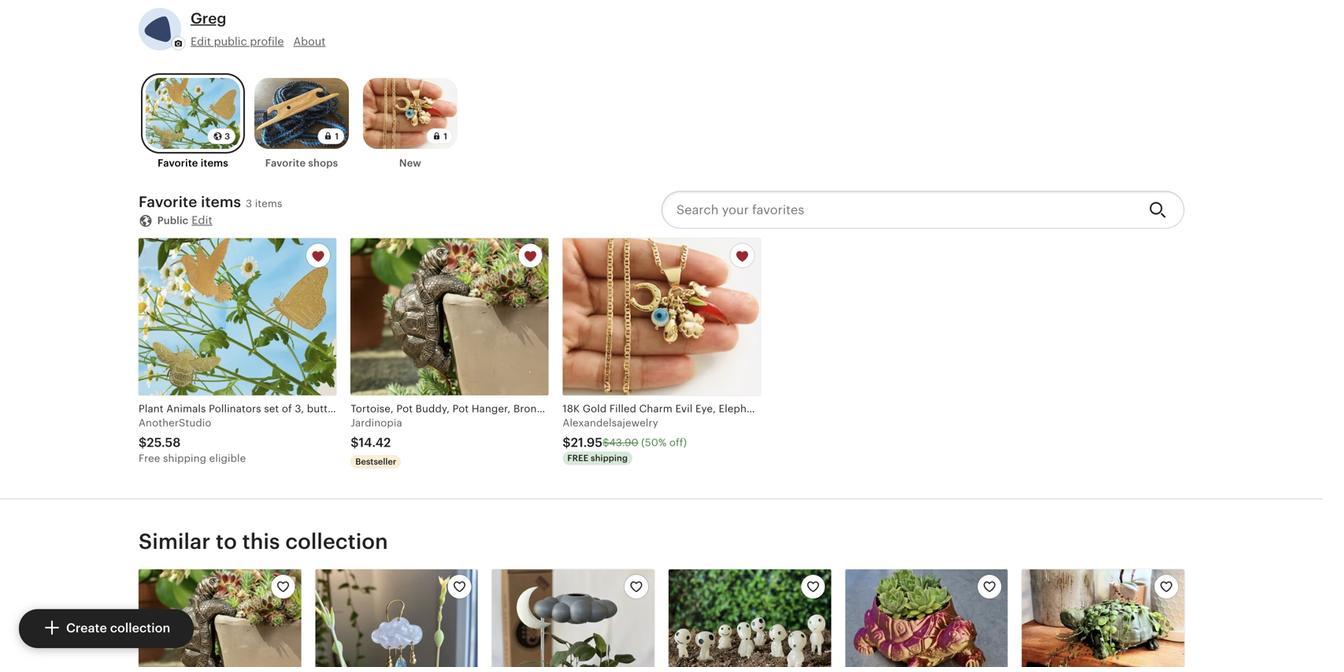 Task type: vqa. For each thing, say whether or not it's contained in the screenshot.
4.00
no



Task type: locate. For each thing, give the bounding box(es) containing it.
collection
[[285, 529, 388, 554], [110, 621, 170, 635]]

1 horizontal spatial 3
[[246, 198, 252, 210]]

$
[[139, 436, 147, 450], [351, 436, 359, 450], [563, 436, 571, 450], [603, 437, 609, 449]]

shipping down 43.90
[[591, 454, 628, 463]]

alexandelsajewelry $ 21.95 $ 43.90 (50% off) free shipping
[[563, 417, 687, 463]]

shipping down 25.58
[[163, 453, 206, 465]]

jardinopia $ 14.42 bestseller
[[351, 417, 402, 467]]

create collection
[[66, 621, 170, 635]]

tortoise, pot buddy, pot hanger, bronze, coloured tortoise, gift boxed, tortoise ornament, garden and home, plant pot hanging, plant pot image
[[351, 238, 549, 395], [139, 570, 301, 667]]

$ inside anotherstudio $ 25.58 free shipping eligible
[[139, 436, 147, 450]]

favorite up favorite items 3 items at the left top of page
[[158, 157, 198, 169]]

greg
[[191, 10, 226, 27]]

1 horizontal spatial shipping
[[591, 454, 628, 463]]

edit down favorite items 3 items at the left top of page
[[192, 214, 212, 226]]

1 vertical spatial 3
[[246, 198, 252, 210]]

turtle planter pot drainage optional, 3d printed planter, realistic turtle succulent planter, beachy coastal home decor, animal decor image
[[1022, 570, 1185, 667]]

$ up free
[[139, 436, 147, 450]]

off)
[[670, 437, 687, 449]]

$ inside jardinopia $ 14.42 bestseller
[[351, 436, 359, 450]]

plant animals pollinators set of 3, butterfly, bumblebee and hummingbird cute plant decor image
[[139, 238, 337, 395]]

0 horizontal spatial collection
[[110, 621, 170, 635]]

$ for 14.42
[[351, 436, 359, 450]]

favorite for favorite items
[[158, 157, 198, 169]]

eligible
[[209, 453, 246, 465]]

this
[[242, 529, 280, 554]]

create collection button
[[19, 609, 194, 648]]

favorite items 3 items
[[139, 194, 282, 210]]

1 horizontal spatial 1
[[444, 132, 447, 141]]

favorite for favorite items 3 items
[[139, 194, 197, 210]]

edit down greg button
[[191, 35, 211, 47]]

$ up bestseller
[[351, 436, 359, 450]]

0 vertical spatial collection
[[285, 529, 388, 554]]

0 vertical spatial edit
[[191, 35, 211, 47]]

0 horizontal spatial 1
[[335, 132, 339, 141]]

jardinopia
[[351, 417, 402, 429]]

items for favorite items
[[201, 157, 228, 169]]

1 horizontal spatial collection
[[285, 529, 388, 554]]

0 vertical spatial 3
[[225, 132, 230, 141]]

edit for edit public profile
[[191, 35, 211, 47]]

collection right create
[[110, 621, 170, 635]]

free
[[567, 454, 589, 463]]

1 horizontal spatial tortoise, pot buddy, pot hanger, bronze, coloured tortoise, gift boxed, tortoise ornament, garden and home, plant pot hanging, plant pot image
[[351, 238, 549, 395]]

shipping
[[163, 453, 206, 465], [591, 454, 628, 463]]

14.42
[[359, 436, 391, 450]]

favorite up public
[[139, 194, 197, 210]]

0 horizontal spatial 3
[[225, 132, 230, 141]]

1 vertical spatial collection
[[110, 621, 170, 635]]

profile
[[250, 35, 284, 47]]

0 horizontal spatial tortoise, pot buddy, pot hanger, bronze, coloured tortoise, gift boxed, tortoise ornament, garden and home, plant pot hanging, plant pot image
[[139, 570, 301, 667]]

items inside favorite items 3 items
[[255, 198, 282, 210]]

1 for favorite shops
[[335, 132, 339, 141]]

plant friends bundles | terrarium figurines | cute glow in the dark plant accessory | plant and terrarium decoration image
[[669, 570, 831, 667]]

items up edit button
[[201, 194, 241, 210]]

favorite
[[158, 157, 198, 169], [265, 157, 306, 169], [139, 194, 197, 210]]

items down favorite shops
[[255, 198, 282, 210]]

shops
[[308, 157, 338, 169]]

collection inside button
[[110, 621, 170, 635]]

0 horizontal spatial shipping
[[163, 453, 206, 465]]

25.58
[[147, 436, 181, 450]]

stormy dripping rain cloud + glow in the dark moon charm image
[[492, 570, 655, 667]]

$ for 25.58
[[139, 436, 147, 450]]

anotherstudio $ 25.58 free shipping eligible
[[139, 417, 246, 465]]

1 vertical spatial edit
[[192, 214, 212, 226]]

21.95
[[571, 436, 603, 450]]

3
[[225, 132, 230, 141], [246, 198, 252, 210]]

favorite left 'shops'
[[265, 157, 306, 169]]

1
[[335, 132, 339, 141], [444, 132, 447, 141]]

1 vertical spatial tortoise, pot buddy, pot hanger, bronze, coloured tortoise, gift boxed, tortoise ornament, garden and home, plant pot hanging, plant pot image
[[139, 570, 301, 667]]

2 1 from the left
[[444, 132, 447, 141]]

items up favorite items 3 items at the left top of page
[[201, 157, 228, 169]]

Search your favorites text field
[[662, 191, 1137, 229]]

$ down alexandelsajewelry
[[603, 437, 609, 449]]

collection right this
[[285, 529, 388, 554]]

edit button
[[192, 212, 212, 228]]

items
[[201, 157, 228, 169], [201, 194, 241, 210], [255, 198, 282, 210]]

free
[[139, 453, 160, 465]]

1 1 from the left
[[335, 132, 339, 141]]

edit
[[191, 35, 211, 47], [192, 214, 212, 226]]

$ up free on the left
[[563, 436, 571, 450]]

create
[[66, 621, 107, 635]]



Task type: describe. For each thing, give the bounding box(es) containing it.
turtle / tortoise succulent planter - color change on angles | cactus planter | bonsai planter | succulent planter | cute planter gift image
[[845, 570, 1008, 667]]

favorite for favorite shops
[[265, 157, 306, 169]]

alexandelsajewelry
[[563, 417, 658, 429]]

(50%
[[641, 437, 667, 449]]

greg button
[[191, 8, 226, 29]]

$ for 21.95
[[563, 436, 571, 450]]

3 inside favorite items 3 items
[[246, 198, 252, 210]]

anotherstudio
[[139, 417, 212, 429]]

similar
[[139, 529, 211, 554]]

43.90
[[609, 437, 639, 449]]

rain cloud plant stake. house plant decor. wire plant stake. plant decorations. home decor. cute home decoration. plant lovers gift idea. image
[[315, 570, 478, 667]]

bestseller
[[355, 457, 396, 467]]

about
[[293, 35, 326, 47]]

public
[[214, 35, 247, 47]]

new
[[399, 157, 421, 169]]

18k gold filled charm evil eye, elephant, clover necklace for good luck/18k gold filled cadena de buena suerte - p107 image
[[563, 238, 761, 395]]

edit for edit
[[192, 214, 212, 226]]

items for favorite items 3 items
[[201, 194, 241, 210]]

1 for new
[[444, 132, 447, 141]]

0 vertical spatial tortoise, pot buddy, pot hanger, bronze, coloured tortoise, gift boxed, tortoise ornament, garden and home, plant pot hanging, plant pot image
[[351, 238, 549, 395]]

to
[[216, 529, 237, 554]]

shipping inside anotherstudio $ 25.58 free shipping eligible
[[163, 453, 206, 465]]

favorite shops
[[265, 157, 338, 169]]

similar to this collection
[[139, 529, 388, 554]]

favorite items
[[158, 157, 228, 169]]

shipping inside alexandelsajewelry $ 21.95 $ 43.90 (50% off) free shipping
[[591, 454, 628, 463]]

about button
[[293, 34, 326, 49]]

edit public profile link
[[191, 34, 284, 49]]

edit public profile
[[191, 35, 284, 47]]

public
[[157, 214, 189, 226]]



